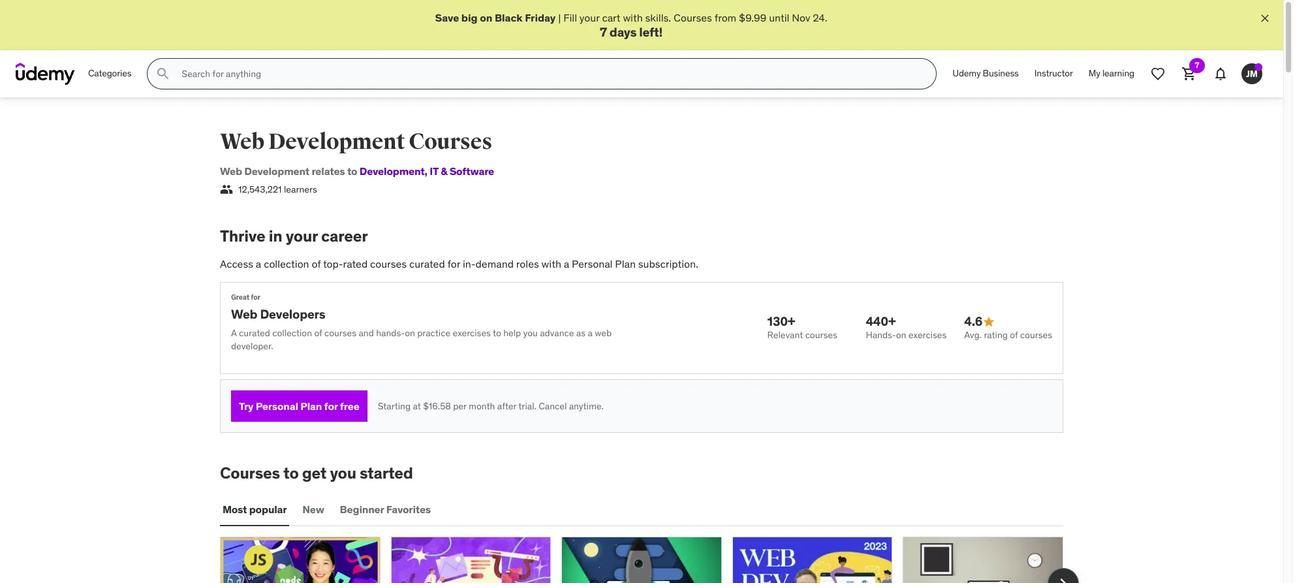 Task type: describe. For each thing, give the bounding box(es) containing it.
1 vertical spatial plan
[[301, 399, 322, 413]]

rated
[[343, 257, 368, 270]]

0 horizontal spatial your
[[286, 226, 318, 246]]

days
[[610, 24, 637, 40]]

instructor link
[[1027, 58, 1081, 90]]

development for relates
[[244, 165, 310, 178]]

&
[[441, 165, 448, 178]]

collection inside great for web developers a curated collection of courses and hands-on practice exercises to help you advance as a web developer.
[[272, 327, 312, 339]]

developers
[[260, 306, 326, 322]]

from
[[715, 11, 737, 24]]

jm link
[[1237, 58, 1268, 90]]

starting at $16.58 per month after trial. cancel anytime.
[[378, 400, 604, 412]]

career
[[321, 226, 368, 246]]

anytime.
[[569, 400, 604, 412]]

new button
[[300, 494, 327, 525]]

try personal plan for free link
[[231, 391, 367, 422]]

beginner
[[340, 503, 384, 516]]

avg. rating of courses
[[965, 329, 1053, 341]]

software
[[450, 165, 494, 178]]

1 vertical spatial you
[[330, 463, 356, 483]]

notifications image
[[1213, 66, 1229, 82]]

my learning
[[1089, 68, 1135, 79]]

try personal plan for free
[[239, 399, 360, 413]]

subscription.
[[639, 257, 699, 270]]

carousel element
[[220, 537, 1079, 583]]

month
[[469, 400, 495, 412]]

avg.
[[965, 329, 982, 341]]

0 horizontal spatial a
[[256, 257, 261, 270]]

of inside great for web developers a curated collection of courses and hands-on practice exercises to help you advance as a web developer.
[[314, 327, 322, 339]]

next image
[[1053, 573, 1074, 583]]

trial.
[[519, 400, 537, 412]]

cancel
[[539, 400, 567, 412]]

it
[[430, 165, 439, 178]]

130+ relevant courses
[[768, 314, 838, 341]]

courses inside great for web developers a curated collection of courses and hands-on practice exercises to help you advance as a web developer.
[[325, 327, 357, 339]]

development link
[[360, 165, 425, 178]]

started
[[360, 463, 413, 483]]

130+
[[768, 314, 796, 329]]

web development courses
[[220, 128, 492, 156]]

help
[[504, 327, 521, 339]]

black
[[495, 11, 523, 24]]

12,543,221 learners
[[238, 183, 317, 195]]

12,543,221
[[238, 183, 282, 195]]

of left top-
[[312, 257, 321, 270]]

business
[[983, 68, 1019, 79]]

learners
[[284, 183, 317, 195]]

courses right rated in the left top of the page
[[370, 257, 407, 270]]

on for 440+
[[896, 329, 907, 341]]

left!
[[639, 24, 663, 40]]

categories button
[[80, 58, 139, 90]]

1 horizontal spatial for
[[324, 399, 338, 413]]

beginner favorites
[[340, 503, 431, 516]]

development left it
[[360, 165, 425, 178]]

developer.
[[231, 340, 273, 352]]

$16.58
[[423, 400, 451, 412]]

in-
[[463, 257, 476, 270]]

it & software link
[[425, 165, 494, 178]]

friday
[[525, 11, 556, 24]]

courses inside 130+ relevant courses
[[806, 329, 838, 341]]

web
[[595, 327, 612, 339]]

new
[[303, 503, 324, 516]]

instructor
[[1035, 68, 1073, 79]]

with inside thrive in your career element
[[542, 257, 562, 270]]

wishlist image
[[1151, 66, 1166, 82]]

fill
[[564, 11, 577, 24]]

1 horizontal spatial personal
[[572, 257, 613, 270]]

and
[[359, 327, 374, 339]]

categories
[[88, 68, 131, 79]]

a
[[231, 327, 237, 339]]

my learning link
[[1081, 58, 1143, 90]]

24.
[[813, 11, 828, 24]]

small image
[[983, 315, 996, 328]]

submit search image
[[156, 66, 171, 82]]

udemy
[[953, 68, 981, 79]]

try
[[239, 399, 254, 413]]

most popular
[[223, 503, 287, 516]]

at
[[413, 400, 421, 412]]

free
[[340, 399, 360, 413]]

udemy business link
[[945, 58, 1027, 90]]

0 vertical spatial collection
[[264, 257, 309, 270]]

|
[[558, 11, 561, 24]]

popular
[[249, 503, 287, 516]]

cart
[[602, 11, 621, 24]]

after
[[498, 400, 517, 412]]



Task type: locate. For each thing, give the bounding box(es) containing it.
2 horizontal spatial a
[[588, 327, 593, 339]]

big
[[462, 11, 478, 24]]

2 horizontal spatial for
[[448, 257, 460, 270]]

exercises left "avg."
[[909, 329, 947, 341]]

your right 'fill'
[[580, 11, 600, 24]]

on right big at the top
[[480, 11, 493, 24]]

7 inside save big on black friday | fill your cart with skills. courses from $9.99 until nov 24. 7 days left!
[[600, 24, 607, 40]]

0 horizontal spatial exercises
[[453, 327, 491, 339]]

web for web development relates to development it & software
[[220, 165, 242, 178]]

exercises right "practice"
[[453, 327, 491, 339]]

on inside 440+ hands-on exercises
[[896, 329, 907, 341]]

exercises inside great for web developers a curated collection of courses and hands-on practice exercises to help you advance as a web developer.
[[453, 327, 491, 339]]

with inside save big on black friday | fill your cart with skills. courses from $9.99 until nov 24. 7 days left!
[[623, 11, 643, 24]]

on left "practice"
[[405, 327, 415, 339]]

collection down thrive in your career
[[264, 257, 309, 270]]

0 vertical spatial web
[[220, 128, 264, 156]]

you right help
[[523, 327, 538, 339]]

0 horizontal spatial curated
[[239, 327, 270, 339]]

hands-
[[866, 329, 896, 341]]

get
[[302, 463, 327, 483]]

0 horizontal spatial personal
[[256, 399, 298, 413]]

1 horizontal spatial on
[[480, 11, 493, 24]]

to inside great for web developers a curated collection of courses and hands-on practice exercises to help you advance as a web developer.
[[493, 327, 501, 339]]

with
[[623, 11, 643, 24], [542, 257, 562, 270]]

1 vertical spatial personal
[[256, 399, 298, 413]]

a
[[256, 257, 261, 270], [564, 257, 570, 270], [588, 327, 593, 339]]

1 vertical spatial web
[[220, 165, 242, 178]]

a inside great for web developers a curated collection of courses and hands-on practice exercises to help you advance as a web developer.
[[588, 327, 593, 339]]

advance
[[540, 327, 574, 339]]

for left "in-"
[[448, 257, 460, 270]]

0 vertical spatial you
[[523, 327, 538, 339]]

1 horizontal spatial 7
[[1195, 60, 1200, 70]]

on
[[480, 11, 493, 24], [405, 327, 415, 339], [896, 329, 907, 341]]

thrive
[[220, 226, 265, 246]]

plan
[[615, 257, 636, 270], [301, 399, 322, 413]]

plan left free at the bottom of page
[[301, 399, 322, 413]]

web development relates to development it & software
[[220, 165, 494, 178]]

my
[[1089, 68, 1101, 79]]

top-
[[323, 257, 343, 270]]

on for save
[[480, 11, 493, 24]]

practice
[[417, 327, 451, 339]]

of right rating
[[1010, 329, 1018, 341]]

web inside great for web developers a curated collection of courses and hands-on practice exercises to help you advance as a web developer.
[[231, 306, 258, 322]]

relates
[[312, 165, 345, 178]]

collection down developers
[[272, 327, 312, 339]]

for inside great for web developers a curated collection of courses and hands-on practice exercises to help you advance as a web developer.
[[251, 292, 260, 301]]

exercises inside 440+ hands-on exercises
[[909, 329, 947, 341]]

courses inside save big on black friday | fill your cart with skills. courses from $9.99 until nov 24. 7 days left!
[[674, 11, 712, 24]]

web for web development courses
[[220, 128, 264, 156]]

2 horizontal spatial courses
[[674, 11, 712, 24]]

1 vertical spatial with
[[542, 257, 562, 270]]

1 vertical spatial 7
[[1195, 60, 1200, 70]]

to left help
[[493, 327, 501, 339]]

0 horizontal spatial courses
[[220, 463, 280, 483]]

hands-
[[376, 327, 405, 339]]

you right get
[[330, 463, 356, 483]]

skills.
[[646, 11, 671, 24]]

jm
[[1247, 68, 1258, 80]]

1 vertical spatial your
[[286, 226, 318, 246]]

with up 'days'
[[623, 11, 643, 24]]

personal
[[572, 257, 613, 270], [256, 399, 298, 413]]

1 horizontal spatial with
[[623, 11, 643, 24]]

courses right relevant
[[806, 329, 838, 341]]

your right in
[[286, 226, 318, 246]]

0 vertical spatial to
[[347, 165, 357, 178]]

your inside save big on black friday | fill your cart with skills. courses from $9.99 until nov 24. 7 days left!
[[580, 11, 600, 24]]

courses right rating
[[1021, 329, 1053, 341]]

0 horizontal spatial you
[[330, 463, 356, 483]]

until
[[769, 11, 790, 24]]

$9.99
[[739, 11, 767, 24]]

a right 'roles'
[[564, 257, 570, 270]]

0 vertical spatial with
[[623, 11, 643, 24]]

as
[[576, 327, 586, 339]]

2 vertical spatial courses
[[220, 463, 280, 483]]

most popular button
[[220, 494, 290, 525]]

2 horizontal spatial to
[[493, 327, 501, 339]]

to right relates on the top
[[347, 165, 357, 178]]

0 vertical spatial for
[[448, 257, 460, 270]]

a right the as
[[588, 327, 593, 339]]

1 horizontal spatial your
[[580, 11, 600, 24]]

web developers link
[[231, 306, 326, 322]]

for right great
[[251, 292, 260, 301]]

with right 'roles'
[[542, 257, 562, 270]]

starting
[[378, 400, 411, 412]]

0 vertical spatial plan
[[615, 257, 636, 270]]

you have alerts image
[[1255, 63, 1263, 71]]

thrive in your career element
[[220, 226, 1064, 433]]

nov
[[792, 11, 811, 24]]

development up 12,543,221 learners
[[244, 165, 310, 178]]

you
[[523, 327, 538, 339], [330, 463, 356, 483]]

courses
[[674, 11, 712, 24], [409, 128, 492, 156], [220, 463, 280, 483]]

on inside save big on black friday | fill your cart with skills. courses from $9.99 until nov 24. 7 days left!
[[480, 11, 493, 24]]

courses up most popular
[[220, 463, 280, 483]]

courses to get you started
[[220, 463, 413, 483]]

in
[[269, 226, 282, 246]]

0 vertical spatial your
[[580, 11, 600, 24]]

0 vertical spatial personal
[[572, 257, 613, 270]]

udemy image
[[16, 63, 75, 85]]

development for courses
[[268, 128, 405, 156]]

collection
[[264, 257, 309, 270], [272, 327, 312, 339]]

demand
[[476, 257, 514, 270]]

save
[[435, 11, 459, 24]]

of
[[312, 257, 321, 270], [314, 327, 322, 339], [1010, 329, 1018, 341]]

1 vertical spatial to
[[493, 327, 501, 339]]

curated up the developer.
[[239, 327, 270, 339]]

thrive in your career
[[220, 226, 368, 246]]

to left get
[[283, 463, 299, 483]]

of down developers
[[314, 327, 322, 339]]

1 horizontal spatial plan
[[615, 257, 636, 270]]

7 link
[[1174, 58, 1206, 90]]

courses left and
[[325, 327, 357, 339]]

personal right 'roles'
[[572, 257, 613, 270]]

on right 440+
[[896, 329, 907, 341]]

0 horizontal spatial on
[[405, 327, 415, 339]]

0 horizontal spatial for
[[251, 292, 260, 301]]

your
[[580, 11, 600, 24], [286, 226, 318, 246]]

7 left notifications icon
[[1195, 60, 1200, 70]]

Search for anything text field
[[179, 63, 921, 85]]

2 vertical spatial web
[[231, 306, 258, 322]]

1 horizontal spatial a
[[564, 257, 570, 270]]

1 horizontal spatial to
[[347, 165, 357, 178]]

1 vertical spatial for
[[251, 292, 260, 301]]

0 horizontal spatial 7
[[600, 24, 607, 40]]

1 horizontal spatial curated
[[409, 257, 445, 270]]

0 horizontal spatial with
[[542, 257, 562, 270]]

courses up &
[[409, 128, 492, 156]]

1 vertical spatial collection
[[272, 327, 312, 339]]

relevant
[[768, 329, 803, 341]]

development
[[268, 128, 405, 156], [244, 165, 310, 178], [360, 165, 425, 178]]

curated inside great for web developers a curated collection of courses and hands-on practice exercises to help you advance as a web developer.
[[239, 327, 270, 339]]

for left free at the bottom of page
[[324, 399, 338, 413]]

shopping cart with 7 items image
[[1182, 66, 1198, 82]]

0 horizontal spatial to
[[283, 463, 299, 483]]

2 vertical spatial for
[[324, 399, 338, 413]]

courses
[[370, 257, 407, 270], [325, 327, 357, 339], [806, 329, 838, 341], [1021, 329, 1053, 341]]

a right access
[[256, 257, 261, 270]]

close image
[[1259, 12, 1272, 25]]

1 vertical spatial curated
[[239, 327, 270, 339]]

roles
[[516, 257, 539, 270]]

7 down cart on the top left of page
[[600, 24, 607, 40]]

learning
[[1103, 68, 1135, 79]]

favorites
[[386, 503, 431, 516]]

for
[[448, 257, 460, 270], [251, 292, 260, 301], [324, 399, 338, 413]]

440+
[[866, 314, 896, 329]]

great for web developers a curated collection of courses and hands-on practice exercises to help you advance as a web developer.
[[231, 292, 612, 352]]

1 horizontal spatial exercises
[[909, 329, 947, 341]]

0 vertical spatial courses
[[674, 11, 712, 24]]

personal right try
[[256, 399, 298, 413]]

0 horizontal spatial plan
[[301, 399, 322, 413]]

per
[[453, 400, 467, 412]]

curated left "in-"
[[409, 257, 445, 270]]

on inside great for web developers a curated collection of courses and hands-on practice exercises to help you advance as a web developer.
[[405, 327, 415, 339]]

1 horizontal spatial you
[[523, 327, 538, 339]]

access
[[220, 257, 253, 270]]

1 vertical spatial courses
[[409, 128, 492, 156]]

plan left subscription.
[[615, 257, 636, 270]]

0 vertical spatial curated
[[409, 257, 445, 270]]

440+ hands-on exercises
[[866, 314, 947, 341]]

most
[[223, 503, 247, 516]]

curated
[[409, 257, 445, 270], [239, 327, 270, 339]]

small image
[[220, 183, 233, 196]]

development up relates on the top
[[268, 128, 405, 156]]

udemy business
[[953, 68, 1019, 79]]

great
[[231, 292, 249, 301]]

save big on black friday | fill your cart with skills. courses from $9.99 until nov 24. 7 days left!
[[435, 11, 828, 40]]

access a collection of top-rated courses curated for in-demand roles with a personal plan subscription.
[[220, 257, 699, 270]]

2 vertical spatial to
[[283, 463, 299, 483]]

beginner favorites button
[[337, 494, 434, 525]]

1 horizontal spatial courses
[[409, 128, 492, 156]]

courses left from
[[674, 11, 712, 24]]

4.6
[[965, 314, 983, 329]]

rating
[[984, 329, 1008, 341]]

you inside great for web developers a curated collection of courses and hands-on practice exercises to help you advance as a web developer.
[[523, 327, 538, 339]]

0 vertical spatial 7
[[600, 24, 607, 40]]

2 horizontal spatial on
[[896, 329, 907, 341]]



Task type: vqa. For each thing, say whether or not it's contained in the screenshot.
people?
no



